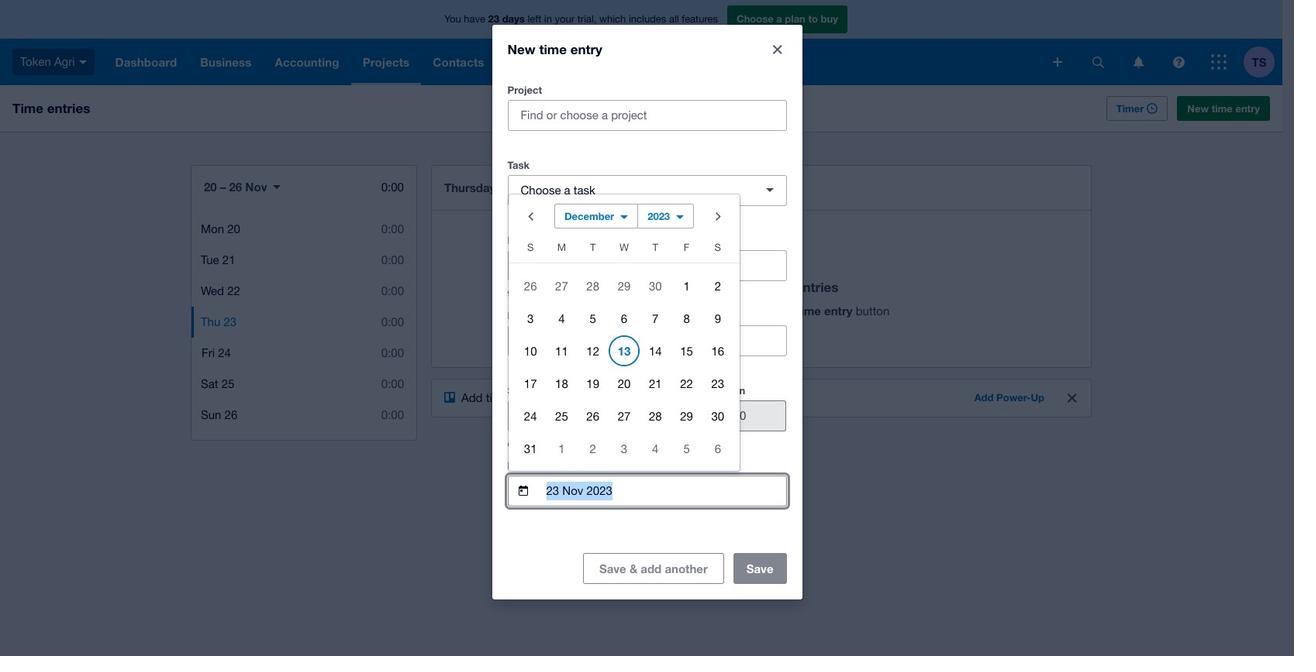 Task type: vqa. For each thing, say whether or not it's contained in the screenshot.
Add A Contact To Start Saving
no



Task type: describe. For each thing, give the bounding box(es) containing it.
add for from
[[462, 392, 483, 405]]

grid containing s
[[509, 238, 740, 465]]

you have 23 days left in your trial, which includes all features
[[444, 13, 718, 25]]

0 vertical spatial 2023
[[578, 181, 604, 195]]

token
[[20, 55, 51, 68]]

0 horizontal spatial svg image
[[1053, 57, 1063, 67]]

tue dec 26 2023 cell
[[578, 401, 609, 432]]

20 inside popup button
[[204, 180, 217, 194]]

995
[[508, 289, 522, 298]]

2023 inside group
[[648, 210, 670, 222]]

1 horizontal spatial new
[[769, 304, 794, 318]]

december
[[565, 210, 614, 222]]

new time entry button
[[1178, 96, 1271, 121]]

you for you have no time entries
[[685, 279, 708, 296]]

1 t from the left
[[590, 242, 596, 253]]

token agri
[[20, 55, 75, 68]]

add for new
[[633, 305, 655, 318]]

& for start
[[705, 334, 712, 347]]

your inside you have 23 days left in your trial, which includes all features
[[555, 13, 575, 25]]

new inside button
[[1188, 102, 1209, 115]]

loading progress bar
[[622, 515, 686, 623]]

entry inside button
[[1236, 102, 1260, 115]]

save button
[[734, 553, 787, 584]]

ts button
[[1244, 39, 1283, 85]]

wed dec 06 2023 cell
[[609, 303, 640, 334]]

sun dec 24 2023 cell
[[509, 401, 546, 432]]

description (optional)
[[508, 234, 611, 246]]

have for no
[[711, 279, 741, 296]]

sat
[[201, 378, 218, 391]]

fri dec 08 2023 cell
[[671, 303, 703, 334]]

entry inside add a time entry from the new time entry button
[[693, 305, 719, 318]]

mon dec 04 2023 cell
[[546, 303, 578, 334]]

time inside button
[[1212, 102, 1233, 115]]

choose a task button
[[508, 175, 787, 206]]

Date field
[[545, 477, 786, 506]]

tue
[[201, 254, 219, 267]]

thursday,
[[444, 181, 498, 195]]

1 vertical spatial 26
[[225, 409, 238, 422]]

ts banner
[[0, 0, 1283, 85]]

1 vertical spatial to
[[512, 392, 522, 405]]

token agri button
[[0, 39, 104, 85]]

25
[[222, 378, 235, 391]]

as
[[560, 309, 571, 322]]

m
[[558, 242, 566, 253]]

entry left button at the right top of the page
[[825, 304, 853, 318]]

mon dec 25 2023 cell
[[546, 401, 578, 432]]

description
[[508, 234, 563, 246]]

mon
[[201, 223, 224, 236]]

time entries
[[12, 100, 90, 116]]

1 horizontal spatial 20
[[227, 223, 240, 236]]

time
[[12, 100, 43, 116]]

save & add another
[[600, 562, 708, 576]]

23 for thu 23
[[224, 316, 237, 329]]

choose a task
[[521, 183, 596, 197]]

timer
[[1117, 102, 1144, 115]]

sun dec 10 2023 cell
[[509, 335, 546, 366]]

sun dec 17 2023 cell
[[509, 368, 546, 399]]

end
[[606, 384, 625, 397]]

2 t from the left
[[653, 242, 659, 253]]

start for start
[[508, 384, 531, 397]]

power-
[[997, 392, 1031, 404]]

add
[[641, 562, 662, 576]]

wed dec 13 2023 cell
[[609, 335, 640, 366]]

next month image
[[703, 201, 734, 232]]

button
[[856, 305, 890, 318]]

plan
[[785, 13, 806, 25]]

in
[[544, 13, 552, 25]]

thu 23
[[201, 316, 237, 329]]

enter
[[508, 309, 533, 322]]

save & add another button
[[583, 515, 724, 623]]

6 row from the top
[[509, 400, 740, 432]]

23 inside ts banner
[[488, 13, 500, 25]]

tue 21
[[201, 254, 235, 267]]

clear image
[[1068, 394, 1077, 403]]

task
[[574, 183, 596, 197]]

fri
[[202, 347, 215, 360]]

includes
[[629, 13, 667, 25]]

Find or choose a project field
[[508, 100, 786, 130]]

1 horizontal spatial duration
[[704, 384, 746, 397]]

left
[[528, 13, 542, 25]]

close image
[[773, 45, 782, 54]]

0800
[[546, 439, 565, 449]]

all
[[669, 13, 679, 25]]

save for save
[[747, 562, 774, 576]]

24
[[218, 347, 231, 360]]

svg image inside token agri popup button
[[79, 60, 87, 64]]

task
[[508, 159, 530, 171]]

e.g.
[[508, 439, 522, 449]]

–
[[220, 180, 226, 194]]

1 vertical spatial from
[[637, 392, 661, 405]]

trello
[[664, 392, 692, 405]]

Start field
[[508, 401, 590, 431]]

agri
[[54, 55, 75, 68]]

22
[[227, 285, 240, 298]]

thu dec 21 2023 cell
[[640, 368, 671, 399]]

project
[[508, 83, 542, 96]]

enter time as
[[508, 309, 571, 322]]

have for 23
[[464, 13, 486, 25]]

add power-up link
[[965, 386, 1054, 411]]

new time entry inside dialog
[[508, 41, 603, 57]]

fri dec 15 2023 cell
[[671, 335, 703, 366]]

start & end
[[677, 334, 735, 347]]

f
[[684, 242, 690, 253]]

choose for choose a plan to buy
[[737, 13, 774, 25]]

directly
[[596, 392, 634, 405]]

fri dec 22 2023 cell
[[671, 368, 703, 399]]

4 row from the top
[[509, 335, 740, 367]]

mon 20
[[201, 223, 240, 236]]



Task type: locate. For each thing, give the bounding box(es) containing it.
row group
[[509, 270, 740, 465]]

entries
[[47, 100, 90, 116], [796, 279, 839, 296]]

row containing s
[[509, 238, 740, 263]]

no
[[745, 279, 761, 296]]

0 horizontal spatial to
[[512, 392, 522, 405]]

2 save from the left
[[747, 562, 774, 576]]

fri 24
[[202, 347, 231, 360]]

0 horizontal spatial &
[[630, 562, 638, 576]]

sat 25
[[201, 378, 235, 391]]

fri dec 01 2023 cell
[[671, 270, 703, 301]]

svg image
[[1212, 54, 1227, 70], [1053, 57, 1063, 67]]

tue dec 19 2023 cell
[[578, 368, 609, 399]]

1 vertical spatial a
[[564, 183, 571, 197]]

0 vertical spatial start
[[677, 334, 702, 347]]

0 horizontal spatial t
[[590, 242, 596, 253]]

new time entry down "ts"
[[1188, 102, 1260, 115]]

you left days
[[444, 13, 461, 25]]

thu
[[201, 316, 221, 329]]

0 horizontal spatial you
[[444, 13, 461, 25]]

0 vertical spatial new time entry
[[508, 41, 603, 57]]

new inside dialog
[[508, 41, 536, 57]]

choose up last month image
[[521, 183, 561, 197]]

end
[[716, 334, 735, 347]]

1 horizontal spatial add
[[633, 305, 655, 318]]

1 horizontal spatial to
[[809, 13, 818, 25]]

a left 'task'
[[564, 183, 571, 197]]

sat dec 30 2023 cell
[[703, 401, 740, 432]]

a left the "plan"
[[777, 13, 782, 25]]

you
[[444, 13, 461, 25], [685, 279, 708, 296]]

thursday, 23 november 2023
[[444, 181, 604, 195]]

sun dec 31 2023 cell
[[509, 433, 546, 464]]

23
[[488, 13, 500, 25], [502, 181, 515, 195], [224, 316, 237, 329]]

a
[[777, 13, 782, 25], [564, 183, 571, 197], [658, 305, 664, 318]]

0 horizontal spatial entries
[[47, 100, 90, 116]]

new right the timer button
[[1188, 102, 1209, 115]]

2 horizontal spatial new
[[1188, 102, 1209, 115]]

0 horizontal spatial your
[[525, 392, 548, 405]]

26
[[229, 180, 242, 194], [225, 409, 238, 422]]

0 horizontal spatial new
[[508, 41, 536, 57]]

time
[[539, 41, 567, 57], [1212, 102, 1233, 115], [764, 279, 792, 296], [797, 304, 821, 318], [668, 305, 690, 318], [536, 309, 557, 322], [486, 392, 509, 405]]

have left days
[[464, 13, 486, 25]]

to
[[809, 13, 818, 25], [512, 392, 522, 405]]

0 horizontal spatial start
[[508, 384, 531, 397]]

add inside add a time entry from the new time entry button
[[633, 305, 655, 318]]

0 horizontal spatial have
[[464, 13, 486, 25]]

entry
[[571, 41, 603, 57], [1236, 102, 1260, 115], [825, 304, 853, 318], [693, 305, 719, 318]]

s
[[527, 242, 534, 253], [715, 242, 721, 253]]

duration inside enter time as group
[[537, 334, 581, 347]]

thu dec 14 2023 cell
[[640, 335, 671, 366]]

s right f
[[715, 242, 721, 253]]

row
[[509, 238, 740, 263], [509, 270, 740, 302], [509, 302, 740, 335], [509, 335, 740, 367], [509, 367, 740, 400], [509, 400, 740, 432]]

0 vertical spatial have
[[464, 13, 486, 25]]

have left no
[[711, 279, 741, 296]]

1 vertical spatial duration
[[704, 384, 746, 397]]

trial,
[[578, 13, 597, 25]]

new time entry
[[508, 41, 603, 57], [1188, 102, 1260, 115]]

you inside you have 23 days left in your trial, which includes all features
[[444, 13, 461, 25]]

1 horizontal spatial a
[[658, 305, 664, 318]]

the
[[749, 305, 766, 318]]

26 right –
[[229, 180, 242, 194]]

1 horizontal spatial t
[[653, 242, 659, 253]]

2 vertical spatial a
[[658, 305, 664, 318]]

1 horizontal spatial from
[[722, 305, 746, 318]]

close button
[[762, 34, 793, 65]]

20 – 26 nov button
[[192, 169, 294, 205]]

entry down "ts"
[[1236, 102, 1260, 115]]

date
[[508, 460, 530, 472]]

Retry text field
[[508, 251, 786, 280]]

0 horizontal spatial choose
[[521, 183, 561, 197]]

1 vertical spatial 20
[[227, 223, 240, 236]]

1 horizontal spatial choose
[[737, 13, 774, 25]]

group
[[509, 194, 740, 471]]

0 horizontal spatial 2023
[[578, 181, 604, 195]]

add
[[633, 305, 655, 318], [462, 392, 483, 405], [975, 392, 994, 404]]

a inside 'button'
[[564, 183, 571, 197]]

choose inside ts banner
[[737, 13, 774, 25]]

2 horizontal spatial add
[[975, 392, 994, 404]]

a left fri dec 08 2023 cell
[[658, 305, 664, 318]]

choose for choose a task
[[521, 183, 561, 197]]

add up enter time as group
[[633, 305, 655, 318]]

sun 26
[[201, 409, 238, 422]]

1 horizontal spatial entries
[[796, 279, 839, 296]]

1 horizontal spatial &
[[705, 334, 712, 347]]

t left f
[[653, 242, 659, 253]]

days
[[502, 13, 525, 25]]

from
[[722, 305, 746, 318], [637, 392, 661, 405]]

duration up sat dec 30 2023 cell
[[704, 384, 746, 397]]

you for you have 23 days left in your trial, which includes all features
[[444, 13, 461, 25]]

entries up add a time entry from the new time entry button
[[796, 279, 839, 296]]

start up sun dec 24 2023 cell
[[508, 384, 531, 397]]

0 vertical spatial entries
[[47, 100, 90, 116]]

features
[[682, 13, 718, 25]]

new
[[508, 41, 536, 57], [1188, 102, 1209, 115], [769, 304, 794, 318]]

End field
[[607, 401, 688, 431]]

sat dec 09 2023 cell
[[703, 303, 740, 334]]

tue dec 05 2023 cell
[[578, 303, 609, 334]]

add power-up
[[975, 392, 1045, 404]]

entry inside dialog
[[571, 41, 603, 57]]

0 vertical spatial from
[[722, 305, 746, 318]]

1 horizontal spatial new time entry
[[1188, 102, 1260, 115]]

1 vertical spatial entries
[[796, 279, 839, 296]]

1 vertical spatial choose
[[521, 183, 561, 197]]

fri dec 29 2023 cell
[[671, 401, 703, 432]]

0 vertical spatial to
[[809, 13, 818, 25]]

to up 'e.g.'
[[512, 392, 522, 405]]

from inside add a time entry from the new time entry button
[[722, 305, 746, 318]]

start for start & end
[[677, 334, 702, 347]]

0 vertical spatial you
[[444, 13, 461, 25]]

save
[[600, 562, 627, 576], [747, 562, 774, 576]]

mon dec 11 2023 cell
[[546, 335, 578, 366]]

& left add
[[630, 562, 638, 576]]

1 vertical spatial &
[[630, 562, 638, 576]]

2 horizontal spatial a
[[777, 13, 782, 25]]

wed 22
[[201, 285, 240, 298]]

26 right sun
[[225, 409, 238, 422]]

a for add a time entry from the new time entry button
[[658, 305, 664, 318]]

wed dec 20 2023 cell
[[609, 368, 640, 399]]

1 vertical spatial you
[[685, 279, 708, 296]]

2 vertical spatial new
[[769, 304, 794, 318]]

1 vertical spatial new time entry
[[1188, 102, 1260, 115]]

to left buy
[[809, 13, 818, 25]]

23 down task
[[502, 181, 515, 195]]

1 horizontal spatial svg image
[[1212, 54, 1227, 70]]

mon dec 18 2023 cell
[[546, 368, 578, 399]]

2 s from the left
[[715, 242, 721, 253]]

5 row from the top
[[509, 367, 740, 400]]

20 right mon
[[227, 223, 240, 236]]

a for choose a task
[[564, 183, 571, 197]]

0 vertical spatial a
[[777, 13, 782, 25]]

sun
[[201, 409, 221, 422]]

sat dec 23 2023 cell
[[703, 368, 740, 399]]

sun dec 03 2023 cell
[[509, 303, 546, 334]]

1 row from the top
[[509, 238, 740, 263]]

tue dec 12 2023 cell
[[578, 335, 609, 366]]

group containing december
[[509, 194, 740, 471]]

s left m
[[527, 242, 534, 253]]

last month image
[[515, 201, 546, 232]]

& inside enter time as group
[[705, 334, 712, 347]]

thu dec 07 2023 cell
[[640, 303, 671, 334]]

from left 'trello'
[[637, 392, 661, 405]]

add a time entry from the new time entry button
[[633, 304, 890, 318]]

time inside add a time entry from the new time entry button
[[668, 305, 690, 318]]

entry down trial,
[[571, 41, 603, 57]]

2 row from the top
[[509, 270, 740, 302]]

new right the
[[769, 304, 794, 318]]

your
[[555, 13, 575, 25], [525, 392, 548, 405]]

w
[[620, 242, 629, 253]]

1 horizontal spatial 2023
[[648, 210, 670, 222]]

choose up close icon
[[737, 13, 774, 25]]

Duration field
[[705, 401, 786, 431]]

a inside add a time entry from the new time entry button
[[658, 305, 664, 318]]

2023 down "choose a task" 'button'
[[648, 210, 670, 222]]

26 inside "20 – 26 nov" popup button
[[229, 180, 242, 194]]

save for save & add another
[[600, 562, 627, 576]]

1 save from the left
[[600, 562, 627, 576]]

ts
[[1252, 55, 1267, 69]]

new down days
[[508, 41, 536, 57]]

1 horizontal spatial save
[[747, 562, 774, 576]]

buy
[[821, 13, 838, 25]]

sat dec 16 2023 cell
[[703, 335, 740, 366]]

1 vertical spatial your
[[525, 392, 548, 405]]

which
[[600, 13, 626, 25]]

1 s from the left
[[527, 242, 534, 253]]

november
[[518, 181, 575, 195]]

23 for thursday, 23 november 2023
[[502, 181, 515, 195]]

1 horizontal spatial you
[[685, 279, 708, 296]]

start left sat dec 16 2023 cell in the right of the page
[[677, 334, 702, 347]]

entries right time
[[47, 100, 90, 116]]

have inside you have 23 days left in your trial, which includes all features
[[464, 13, 486, 25]]

0 horizontal spatial save
[[600, 562, 627, 576]]

& inside button
[[630, 562, 638, 576]]

2 horizontal spatial 23
[[502, 181, 515, 195]]

you have no time entries
[[685, 279, 839, 296]]

enter time as group
[[508, 325, 787, 356]]

a inside ts banner
[[777, 13, 782, 25]]

0 horizontal spatial duration
[[537, 334, 581, 347]]

add left power-
[[975, 392, 994, 404]]

3 row from the top
[[509, 302, 740, 335]]

duration down as
[[537, 334, 581, 347]]

1 vertical spatial start
[[508, 384, 531, 397]]

1 horizontal spatial s
[[715, 242, 721, 253]]

1 horizontal spatial your
[[555, 13, 575, 25]]

0 horizontal spatial s
[[527, 242, 534, 253]]

start
[[677, 334, 702, 347], [508, 384, 531, 397]]

projects
[[551, 392, 593, 405]]

from left the
[[722, 305, 746, 318]]

save right another on the bottom
[[747, 562, 774, 576]]

0 vertical spatial 23
[[488, 13, 500, 25]]

wed
[[201, 285, 224, 298]]

add left "sun dec 17 2023" cell
[[462, 392, 483, 405]]

svg image
[[1093, 56, 1104, 68], [1134, 56, 1144, 68], [1173, 56, 1185, 68], [79, 60, 87, 64]]

21
[[222, 254, 235, 267]]

you up fri dec 08 2023 cell
[[685, 279, 708, 296]]

1 vertical spatial 2023
[[648, 210, 670, 222]]

1 horizontal spatial have
[[711, 279, 741, 296]]

new time entry dialog
[[492, 24, 802, 623]]

0 vertical spatial 26
[[229, 180, 242, 194]]

0 vertical spatial new
[[508, 41, 536, 57]]

grid
[[509, 238, 740, 465]]

to inside ts banner
[[809, 13, 818, 25]]

23 left days
[[488, 13, 500, 25]]

1 vertical spatial have
[[711, 279, 741, 296]]

timer button
[[1107, 96, 1168, 121]]

choose a plan to buy
[[737, 13, 838, 25]]

0 vertical spatial &
[[705, 334, 712, 347]]

23 right thu
[[224, 316, 237, 329]]

& for save
[[630, 562, 638, 576]]

20 left –
[[204, 180, 217, 194]]

2023
[[578, 181, 604, 195], [648, 210, 670, 222]]

new time entry down in
[[508, 41, 603, 57]]

&
[[705, 334, 712, 347], [630, 562, 638, 576]]

t
[[590, 242, 596, 253], [653, 242, 659, 253]]

have
[[464, 13, 486, 25], [711, 279, 741, 296]]

a for choose a plan to buy
[[777, 13, 782, 25]]

2 vertical spatial 23
[[224, 316, 237, 329]]

new time entry inside button
[[1188, 102, 1260, 115]]

up
[[1031, 392, 1045, 404]]

0 horizontal spatial add
[[462, 392, 483, 405]]

2023 up december
[[578, 181, 604, 195]]

entry up start & end
[[693, 305, 719, 318]]

1 horizontal spatial 23
[[488, 13, 500, 25]]

start inside enter time as group
[[677, 334, 702, 347]]

add inside 'link'
[[975, 392, 994, 404]]

8am,
[[524, 439, 543, 449]]

0 vertical spatial 20
[[204, 180, 217, 194]]

sat dec 02 2023 cell
[[703, 270, 740, 301]]

0 horizontal spatial 23
[[224, 316, 237, 329]]

(optional)
[[569, 235, 611, 246]]

add time to your projects directly from trello
[[462, 392, 692, 405]]

1 vertical spatial new
[[1188, 102, 1209, 115]]

wed dec 27 2023 cell
[[609, 401, 640, 432]]

0 vertical spatial your
[[555, 13, 575, 25]]

nov
[[245, 180, 267, 194]]

t left "w" at top left
[[590, 242, 596, 253]]

clear button
[[1060, 386, 1085, 411]]

0 horizontal spatial from
[[637, 392, 661, 405]]

e.g. 8am, 0800
[[508, 439, 565, 449]]

0 horizontal spatial 20
[[204, 180, 217, 194]]

& left end
[[705, 334, 712, 347]]

duration
[[537, 334, 581, 347], [704, 384, 746, 397]]

1 horizontal spatial start
[[677, 334, 702, 347]]

0 horizontal spatial new time entry
[[508, 41, 603, 57]]

another
[[665, 562, 708, 576]]

0 horizontal spatial a
[[564, 183, 571, 197]]

0:00
[[381, 181, 404, 194], [613, 182, 636, 195], [381, 223, 404, 236], [381, 254, 404, 267], [381, 285, 404, 298], [381, 316, 404, 329], [381, 347, 404, 360], [381, 378, 404, 391], [381, 409, 404, 422]]

choose inside 'button'
[[521, 183, 561, 197]]

1 vertical spatial 23
[[502, 181, 515, 195]]

0 vertical spatial duration
[[537, 334, 581, 347]]

0 vertical spatial choose
[[737, 13, 774, 25]]

20 – 26 nov
[[204, 180, 267, 194]]

thu dec 28 2023 cell
[[640, 401, 671, 432]]

save left add
[[600, 562, 627, 576]]



